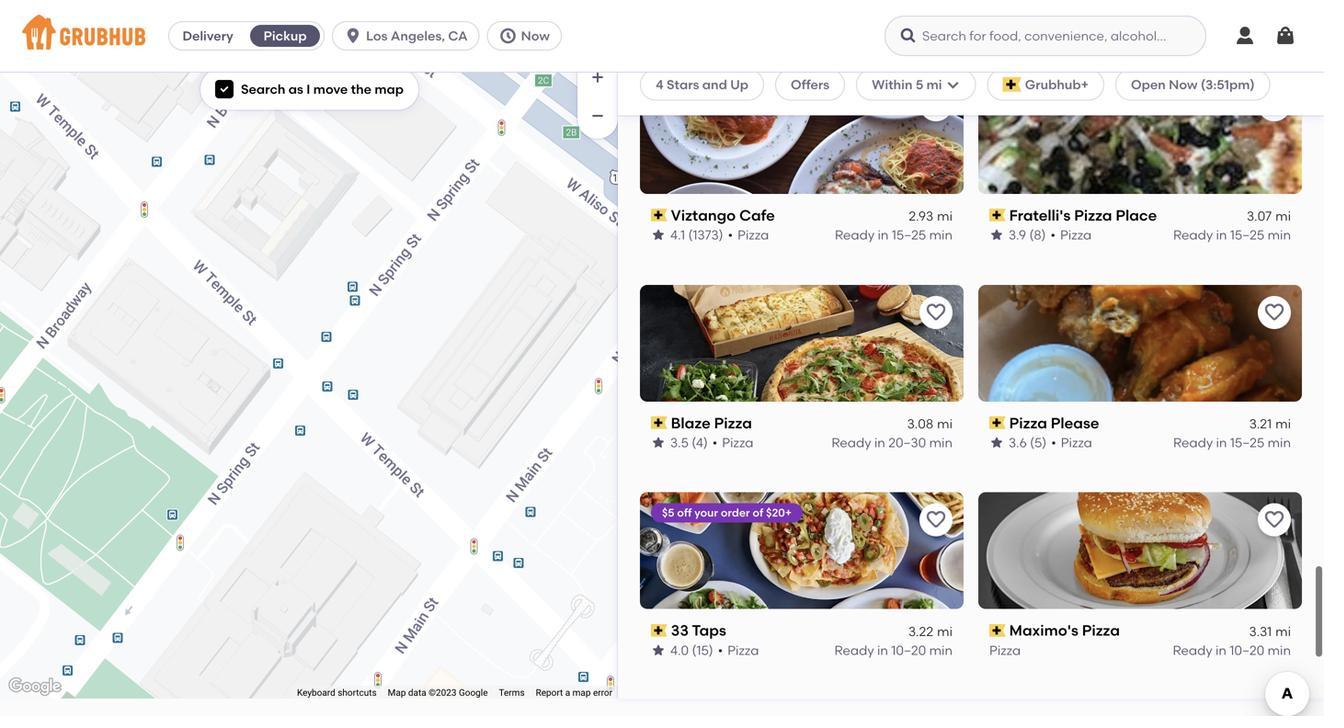 Task type: vqa. For each thing, say whether or not it's contained in the screenshot.
Save this restaurant image associated with Blaze Pizza
yes



Task type: locate. For each thing, give the bounding box(es) containing it.
20–30
[[889, 435, 927, 451]]

3.5 (4)
[[671, 435, 708, 451]]

taps
[[692, 622, 727, 640]]

2 your from the top
[[695, 507, 719, 520]]

subscription pass image
[[651, 209, 668, 222], [651, 417, 668, 430]]

$5
[[662, 91, 675, 104], [662, 507, 675, 520]]

ready in 10–20 min
[[835, 643, 953, 659], [1174, 643, 1292, 659]]

10–20 down 3.22
[[892, 643, 927, 659]]

• for pizza
[[1052, 435, 1057, 451]]

now inside button
[[521, 28, 550, 44]]

subscription pass image
[[990, 209, 1006, 222], [990, 417, 1006, 430], [651, 625, 668, 638], [990, 625, 1006, 638]]

1 horizontal spatial svg image
[[344, 27, 363, 45]]

1 $5 from the top
[[662, 91, 675, 104]]

viztango cafe logo image
[[640, 77, 964, 194]]

3.31 mi
[[1250, 624, 1292, 640]]

keyboard shortcuts
[[297, 688, 377, 699]]

min down 3.31 mi
[[1268, 643, 1292, 659]]

ready in 10–20 min down 3.31
[[1174, 643, 1292, 659]]

mi for viztango cafe
[[938, 209, 953, 224]]

min down 3.21 mi
[[1268, 435, 1292, 451]]

0 vertical spatial of
[[753, 91, 764, 104]]

mi for maximo's pizza
[[1276, 624, 1292, 640]]

pizza right maximo's
[[1083, 622, 1121, 640]]

min for viztango cafe
[[930, 227, 953, 243]]

now
[[521, 28, 550, 44], [1170, 77, 1198, 92]]

min down 3.07 mi
[[1268, 227, 1292, 243]]

1 your from the top
[[695, 91, 719, 104]]

• right (5)
[[1052, 435, 1057, 451]]

1 subscription pass image from the top
[[651, 209, 668, 222]]

ready for 33 taps
[[835, 643, 875, 659]]

your
[[695, 91, 719, 104], [695, 507, 719, 520]]

min down the 2.93 mi
[[930, 227, 953, 243]]

1 vertical spatial off
[[678, 507, 692, 520]]

keyboard
[[297, 688, 336, 699]]

search
[[241, 81, 286, 97]]

Search for food, convenience, alcohol... search field
[[885, 16, 1207, 56]]

10–20
[[892, 643, 927, 659], [1230, 643, 1265, 659]]

main navigation navigation
[[0, 0, 1325, 73]]

subscription pass image left 33
[[651, 625, 668, 638]]

1 10–20 from the left
[[892, 643, 927, 659]]

• pizza for 33
[[718, 643, 759, 659]]

1 vertical spatial map
[[573, 688, 591, 699]]

15–25 down "2.93" at the top of the page
[[892, 227, 927, 243]]

0 vertical spatial now
[[521, 28, 550, 44]]

mi right 3.08
[[938, 416, 953, 432]]

1 vertical spatial of
[[753, 507, 764, 520]]

save this restaurant button for fratelli's pizza place
[[1259, 88, 1292, 121]]

star icon image left 4.1
[[651, 228, 666, 243]]

ready for pizza please
[[1174, 435, 1214, 451]]

mi right 3.07 on the right
[[1276, 209, 1292, 224]]

2.93
[[909, 209, 934, 224]]

map
[[375, 81, 404, 97], [573, 688, 591, 699]]

order left $30+
[[721, 91, 750, 104]]

mi right 3.21
[[1276, 416, 1292, 432]]

the
[[351, 81, 372, 97]]

ready in 15–25 min for viztango cafe
[[835, 227, 953, 243]]

search as i move the map
[[241, 81, 404, 97]]

maximo's pizza logo image
[[979, 493, 1303, 610]]

data
[[408, 688, 427, 699]]

star icon image left the 3.9
[[990, 228, 1005, 243]]

2 of from the top
[[753, 507, 764, 520]]

15–25 for viztango cafe
[[892, 227, 927, 243]]

ready in 15–25 min down 3.21
[[1174, 435, 1292, 451]]

star icon image left 3.5
[[651, 436, 666, 450]]

subscription pass image left viztango
[[651, 209, 668, 222]]

error
[[593, 688, 613, 699]]

star icon image
[[651, 228, 666, 243], [990, 228, 1005, 243], [651, 436, 666, 450], [990, 436, 1005, 450], [651, 644, 666, 658]]

15–25 for fratelli's pizza place
[[1231, 227, 1265, 243]]

15–25 down 3.21
[[1231, 435, 1265, 451]]

• for viztango
[[728, 227, 733, 243]]

min down 3.22 mi
[[930, 643, 953, 659]]

svg image for search as i move the map
[[219, 84, 230, 95]]

now button
[[487, 21, 569, 51]]

ready in 15–25 min down 3.07 on the right
[[1174, 227, 1292, 243]]

4.1 (1373)
[[671, 227, 724, 243]]

• pizza down "cafe"
[[728, 227, 769, 243]]

report
[[536, 688, 563, 699]]

3.22 mi
[[909, 624, 953, 640]]

2 ready in 10–20 min from the left
[[1174, 643, 1292, 659]]

min for maximo's pizza
[[1268, 643, 1292, 659]]

order
[[721, 91, 750, 104], [721, 507, 750, 520]]

0 horizontal spatial ready in 10–20 min
[[835, 643, 953, 659]]

(3:51pm)
[[1201, 77, 1256, 92]]

svg image
[[1235, 25, 1257, 47], [1275, 25, 1297, 47], [499, 27, 518, 45], [946, 77, 961, 92]]

0 vertical spatial subscription pass image
[[651, 209, 668, 222]]

33 taps
[[671, 622, 727, 640]]

los
[[366, 28, 388, 44]]

3.21 mi
[[1250, 416, 1292, 432]]

grubhub plus flag logo image
[[1003, 77, 1022, 92]]

svg image for los angeles, ca
[[344, 27, 363, 45]]

svg image left "los"
[[344, 27, 363, 45]]

• pizza down 'fratelli's pizza place'
[[1051, 227, 1092, 243]]

15–25
[[892, 227, 927, 243], [1231, 227, 1265, 243], [1231, 435, 1265, 451]]

of left $30+
[[753, 91, 764, 104]]

blaze pizza logo image
[[640, 285, 964, 402]]

1 off from the top
[[678, 91, 692, 104]]

mi
[[927, 77, 943, 92], [938, 209, 953, 224], [1276, 209, 1292, 224], [938, 416, 953, 432], [1276, 416, 1292, 432], [938, 624, 953, 640], [1276, 624, 1292, 640]]

and
[[703, 77, 728, 92]]

min for 33 taps
[[930, 643, 953, 659]]

min for fratelli's pizza place
[[1268, 227, 1292, 243]]

3.9 (8)
[[1009, 227, 1047, 243]]

svg image inside los angeles, ca button
[[344, 27, 363, 45]]

3.08 mi
[[908, 416, 953, 432]]

pickup
[[264, 28, 307, 44]]

10–20 down 3.31
[[1230, 643, 1265, 659]]

star icon image for 33 taps
[[651, 644, 666, 658]]

4 stars and up
[[656, 77, 749, 92]]

$5 for 33 taps
[[662, 507, 675, 520]]

in for maximo's pizza
[[1216, 643, 1227, 659]]

svg image left search
[[219, 84, 230, 95]]

0 horizontal spatial map
[[375, 81, 404, 97]]

subscription pass image left blaze
[[651, 417, 668, 430]]

order for taps
[[721, 507, 750, 520]]

3.08
[[908, 416, 934, 432]]

los angeles, ca
[[366, 28, 468, 44]]

star icon image left 4.0
[[651, 644, 666, 658]]

fratelli's pizza place
[[1010, 207, 1158, 224]]

now right the "ca" at left top
[[521, 28, 550, 44]]

10–20 for maximo's pizza
[[1230, 643, 1265, 659]]

mi right 5
[[927, 77, 943, 92]]

3.5
[[671, 435, 689, 451]]

1 vertical spatial order
[[721, 507, 750, 520]]

star icon image left 3.6
[[990, 436, 1005, 450]]

(4)
[[692, 435, 708, 451]]

plus icon image
[[589, 68, 607, 86]]

ready in 15–25 min
[[835, 227, 953, 243], [1174, 227, 1292, 243], [1174, 435, 1292, 451]]

2 10–20 from the left
[[1230, 643, 1265, 659]]

0 horizontal spatial now
[[521, 28, 550, 44]]

1 ready in 10–20 min from the left
[[835, 643, 953, 659]]

svg image
[[344, 27, 363, 45], [900, 27, 918, 45], [219, 84, 230, 95]]

0 horizontal spatial 10–20
[[892, 643, 927, 659]]

mi right 3.31
[[1276, 624, 1292, 640]]

off for 33
[[678, 507, 692, 520]]

of
[[753, 91, 764, 104], [753, 507, 764, 520]]

ready in 15–25 min for pizza please
[[1174, 435, 1292, 451]]

0 horizontal spatial svg image
[[219, 84, 230, 95]]

pizza down 'fratelli's pizza place'
[[1061, 227, 1092, 243]]

shortcuts
[[338, 688, 377, 699]]

minus icon image
[[589, 107, 607, 125]]

ready in 15–25 min down "2.93" at the top of the page
[[835, 227, 953, 243]]

1 horizontal spatial 10–20
[[1230, 643, 1265, 659]]

mi for pizza please
[[1276, 416, 1292, 432]]

• right (8)
[[1051, 227, 1056, 243]]

star icon image for fratelli's pizza place
[[990, 228, 1005, 243]]

• down viztango cafe
[[728, 227, 733, 243]]

off
[[678, 91, 692, 104], [678, 507, 692, 520]]

cafe
[[740, 207, 775, 224]]

subscription pass image for maximo's pizza
[[990, 625, 1006, 638]]

star icon image for pizza please
[[990, 436, 1005, 450]]

maximo's
[[1010, 622, 1079, 640]]

star icon image for blaze pizza
[[651, 436, 666, 450]]

0 vertical spatial save this restaurant image
[[1264, 94, 1286, 116]]

1 horizontal spatial map
[[573, 688, 591, 699]]

(8)
[[1030, 227, 1047, 243]]

1 order from the top
[[721, 91, 750, 104]]

your for 33
[[695, 507, 719, 520]]

1 vertical spatial $5
[[662, 507, 675, 520]]

your left up at the right top of the page
[[695, 91, 719, 104]]

mi for 33 taps
[[938, 624, 953, 640]]

1 horizontal spatial ready in 10–20 min
[[1174, 643, 1292, 659]]

map
[[388, 688, 406, 699]]

delivery button
[[169, 21, 247, 51]]

3.21
[[1250, 416, 1273, 432]]

15–25 down 3.07 on the right
[[1231, 227, 1265, 243]]

$5 off your order of $30+
[[662, 91, 793, 104]]

save this restaurant image
[[926, 94, 948, 116], [926, 302, 948, 324], [1264, 302, 1286, 324], [1264, 509, 1286, 532]]

• right (4)
[[713, 435, 718, 451]]

in
[[878, 227, 889, 243], [1217, 227, 1228, 243], [875, 435, 886, 451], [1217, 435, 1228, 451], [878, 643, 889, 659], [1216, 643, 1227, 659]]

svg image up within 5 mi
[[900, 27, 918, 45]]

1 vertical spatial now
[[1170, 77, 1198, 92]]

$5 left and
[[662, 91, 675, 104]]

blaze
[[671, 414, 711, 432]]

ready for maximo's pizza
[[1174, 643, 1213, 659]]

mi right "2.93" at the top of the page
[[938, 209, 953, 224]]

3.6
[[1009, 435, 1028, 451]]

keyboard shortcuts button
[[297, 687, 377, 700]]

ready
[[835, 227, 875, 243], [1174, 227, 1214, 243], [832, 435, 872, 451], [1174, 435, 1214, 451], [835, 643, 875, 659], [1174, 643, 1213, 659]]

of left $20+
[[753, 507, 764, 520]]

0 vertical spatial order
[[721, 91, 750, 104]]

1 vertical spatial subscription pass image
[[651, 417, 668, 430]]

1 vertical spatial your
[[695, 507, 719, 520]]

3.6 (5)
[[1009, 435, 1047, 451]]

• pizza down blaze pizza
[[713, 435, 754, 451]]

in for pizza please
[[1217, 435, 1228, 451]]

33
[[671, 622, 689, 640]]

save this restaurant button
[[920, 88, 953, 121], [1259, 88, 1292, 121], [920, 296, 953, 329], [1259, 296, 1292, 329], [920, 504, 953, 537], [1259, 504, 1292, 537]]

map right a
[[573, 688, 591, 699]]

subscription pass image left maximo's
[[990, 625, 1006, 638]]

1 of from the top
[[753, 91, 764, 104]]

off right the 4
[[678, 91, 692, 104]]

1 vertical spatial save this restaurant image
[[926, 509, 948, 532]]

off for viztango
[[678, 91, 692, 104]]

• for fratelli's
[[1051, 227, 1056, 243]]

maximo's pizza
[[1010, 622, 1121, 640]]

pizza down blaze pizza
[[723, 435, 754, 451]]

i
[[307, 81, 310, 97]]

min down 3.08 mi at the bottom
[[930, 435, 953, 451]]

0 vertical spatial off
[[678, 91, 692, 104]]

• pizza down please
[[1052, 435, 1093, 451]]

as
[[289, 81, 304, 97]]

pizza down "cafe"
[[738, 227, 769, 243]]

4
[[656, 77, 664, 92]]

save this restaurant image
[[1264, 94, 1286, 116], [926, 509, 948, 532]]

subscription pass image left fratelli's
[[990, 209, 1006, 222]]

pizza down maximo's
[[990, 643, 1021, 659]]

stars
[[667, 77, 700, 92]]

0 vertical spatial $5
[[662, 91, 675, 104]]

•
[[728, 227, 733, 243], [1051, 227, 1056, 243], [713, 435, 718, 451], [1052, 435, 1057, 451], [718, 643, 723, 659]]

off down 3.5 (4)
[[678, 507, 692, 520]]

subscription pass image left pizza please
[[990, 417, 1006, 430]]

now right open
[[1170, 77, 1198, 92]]

in for 33 taps
[[878, 643, 889, 659]]

2 subscription pass image from the top
[[651, 417, 668, 430]]

2 order from the top
[[721, 507, 750, 520]]

mi right 3.22
[[938, 624, 953, 640]]

report a map error
[[536, 688, 613, 699]]

min for pizza please
[[1268, 435, 1292, 451]]

in for fratelli's pizza place
[[1217, 227, 1228, 243]]

order left $20+
[[721, 507, 750, 520]]

min for blaze pizza
[[930, 435, 953, 451]]

your down (4)
[[695, 507, 719, 520]]

of for viztango cafe
[[753, 91, 764, 104]]

map right the
[[375, 81, 404, 97]]

2 $5 from the top
[[662, 507, 675, 520]]

0 vertical spatial map
[[375, 81, 404, 97]]

fratelli's pizza place logo image
[[979, 77, 1303, 194]]

$5 down 3.5
[[662, 507, 675, 520]]

ready in 10–20 min down 3.22
[[835, 643, 953, 659]]

pizza please logo image
[[979, 285, 1303, 402]]

move
[[314, 81, 348, 97]]

ready in 15–25 min for fratelli's pizza place
[[1174, 227, 1292, 243]]

2 off from the top
[[678, 507, 692, 520]]

subscription pass image for blaze pizza
[[651, 417, 668, 430]]

• right the '(15)'
[[718, 643, 723, 659]]

subscription pass image for viztango cafe
[[651, 209, 668, 222]]

0 vertical spatial your
[[695, 91, 719, 104]]

• pizza for blaze
[[713, 435, 754, 451]]

• pizza down taps
[[718, 643, 759, 659]]



Task type: describe. For each thing, give the bounding box(es) containing it.
3.9
[[1009, 227, 1027, 243]]

within
[[872, 77, 913, 92]]

1 horizontal spatial save this restaurant image
[[1264, 94, 1286, 116]]

map region
[[0, 0, 702, 717]]

subscription pass image for pizza please
[[990, 417, 1006, 430]]

google
[[459, 688, 488, 699]]

pickup button
[[247, 21, 324, 51]]

subscription pass image for 33 taps
[[651, 625, 668, 638]]

save this restaurant image for maximo's pizza
[[1264, 509, 1286, 532]]

save this restaurant image for pizza please
[[1264, 302, 1286, 324]]

in for blaze pizza
[[875, 435, 886, 451]]

ca
[[448, 28, 468, 44]]

(1373)
[[689, 227, 724, 243]]

• pizza for viztango
[[728, 227, 769, 243]]

blaze pizza
[[671, 414, 753, 432]]

viztango
[[671, 207, 736, 224]]

your for viztango
[[695, 91, 719, 104]]

in for viztango cafe
[[878, 227, 889, 243]]

3.07 mi
[[1248, 209, 1292, 224]]

2.93 mi
[[909, 209, 953, 224]]

ready for viztango cafe
[[835, 227, 875, 243]]

$5 off your order of $20+
[[662, 507, 792, 520]]

3.22
[[909, 624, 934, 640]]

star icon image for viztango cafe
[[651, 228, 666, 243]]

save this restaurant button for pizza please
[[1259, 296, 1292, 329]]

ready for blaze pizza
[[832, 435, 872, 451]]

google image
[[5, 675, 65, 699]]

ready for fratelli's pizza place
[[1174, 227, 1214, 243]]

angeles,
[[391, 28, 445, 44]]

pizza please
[[1010, 414, 1100, 432]]

up
[[731, 77, 749, 92]]

offers
[[791, 77, 830, 92]]

terms
[[499, 688, 525, 699]]

please
[[1051, 414, 1100, 432]]

• for blaze
[[713, 435, 718, 451]]

los angeles, ca button
[[332, 21, 487, 51]]

(5)
[[1031, 435, 1047, 451]]

0 horizontal spatial save this restaurant image
[[926, 509, 948, 532]]

viztango cafe
[[671, 207, 775, 224]]

a
[[566, 688, 571, 699]]

terms link
[[499, 688, 525, 699]]

of for 33 taps
[[753, 507, 764, 520]]

grubhub+
[[1026, 77, 1089, 92]]

• for 33
[[718, 643, 723, 659]]

order for cafe
[[721, 91, 750, 104]]

save this restaurant button for maximo's pizza
[[1259, 504, 1292, 537]]

report a map error link
[[536, 688, 613, 699]]

pizza down please
[[1062, 435, 1093, 451]]

©2023
[[429, 688, 457, 699]]

mi for blaze pizza
[[938, 416, 953, 432]]

1 horizontal spatial now
[[1170, 77, 1198, 92]]

$20+
[[767, 507, 792, 520]]

svg image inside now button
[[499, 27, 518, 45]]

$5 for viztango cafe
[[662, 91, 675, 104]]

open
[[1132, 77, 1167, 92]]

ready in 10–20 min for maximo's pizza
[[1174, 643, 1292, 659]]

2 horizontal spatial svg image
[[900, 27, 918, 45]]

save this restaurant image for blaze pizza
[[926, 302, 948, 324]]

4.0 (15)
[[671, 643, 714, 659]]

3.31
[[1250, 624, 1273, 640]]

• pizza for pizza
[[1052, 435, 1093, 451]]

subscription pass image for fratelli's pizza place
[[990, 209, 1006, 222]]

delivery
[[183, 28, 233, 44]]

15–25 for pizza please
[[1231, 435, 1265, 451]]

33 taps logo image
[[640, 493, 964, 610]]

pizza right blaze
[[715, 414, 753, 432]]

fratelli's
[[1010, 207, 1071, 224]]

pizza left the place
[[1075, 207, 1113, 224]]

4.1
[[671, 227, 686, 243]]

3.07
[[1248, 209, 1273, 224]]

$30+
[[767, 91, 793, 104]]

pizza right the '(15)'
[[728, 643, 759, 659]]

5
[[916, 77, 924, 92]]

• pizza for fratelli's
[[1051, 227, 1092, 243]]

map data ©2023 google
[[388, 688, 488, 699]]

10–20 for 33 taps
[[892, 643, 927, 659]]

save this restaurant button for blaze pizza
[[920, 296, 953, 329]]

within 5 mi
[[872, 77, 943, 92]]

ready in 20–30 min
[[832, 435, 953, 451]]

pizza up '3.6 (5)'
[[1010, 414, 1048, 432]]

place
[[1116, 207, 1158, 224]]

(15)
[[692, 643, 714, 659]]

open now (3:51pm)
[[1132, 77, 1256, 92]]

4.0
[[671, 643, 689, 659]]

mi for fratelli's pizza place
[[1276, 209, 1292, 224]]

ready in 10–20 min for 33 taps
[[835, 643, 953, 659]]



